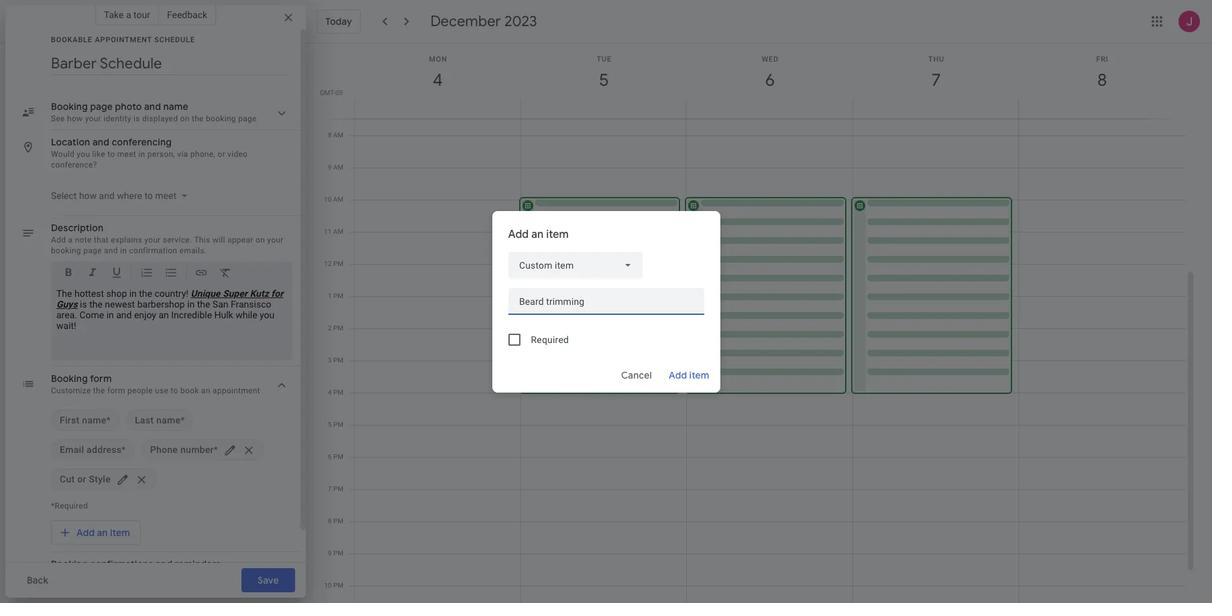 Task type: vqa. For each thing, say whether or not it's contained in the screenshot.
'time' in the Time zone 'button'
no



Task type: describe. For each thing, give the bounding box(es) containing it.
you inside "location and conferencing would you like to meet in person, via phone, or video conference?"
[[77, 150, 90, 159]]

am for 9 am
[[333, 164, 344, 171]]

will
[[212, 235, 225, 245]]

0 horizontal spatial item
[[110, 527, 130, 539]]

2 pm
[[328, 325, 344, 332]]

today
[[325, 15, 352, 28]]

meet
[[117, 150, 136, 159]]

newest
[[105, 299, 135, 310]]

1 vertical spatial form
[[107, 386, 125, 396]]

4 pm
[[328, 389, 344, 397]]

bulleted list image
[[164, 266, 178, 282]]

booking
[[51, 373, 88, 385]]

take
[[104, 9, 124, 20]]

required
[[531, 334, 569, 345]]

take a tour button
[[95, 4, 159, 25]]

the left san
[[197, 299, 210, 310]]

am for 10 am
[[333, 196, 344, 203]]

location and conferencing would you like to meet in person, via phone, or video conference?
[[51, 136, 248, 170]]

or inside cut or style list item
[[77, 474, 86, 485]]

add inside description add a note that explains your service. this will appear on your booking page and in confirmation emails.
[[51, 235, 66, 245]]

1 your from the left
[[144, 235, 161, 245]]

email
[[60, 445, 84, 456]]

8 pm
[[328, 518, 344, 525]]

first name *
[[60, 415, 111, 426]]

fransisco
[[231, 299, 271, 310]]

0 vertical spatial form
[[90, 373, 112, 385]]

pm for 9 pm
[[333, 550, 344, 558]]

1
[[328, 293, 332, 300]]

pm for 7 pm
[[333, 486, 344, 493]]

grid containing gmt-05
[[311, 44, 1196, 604]]

pm for 8 pm
[[333, 518, 344, 525]]

feedback
[[167, 9, 207, 20]]

unique super kutz for guys
[[56, 288, 283, 310]]

9 for 9 pm
[[328, 550, 332, 558]]

style
[[89, 474, 111, 485]]

6 pm
[[328, 454, 344, 461]]

note
[[75, 235, 92, 245]]

appointment
[[95, 36, 152, 44]]

december
[[431, 12, 501, 31]]

hulk
[[214, 310, 233, 321]]

barbershop
[[137, 299, 185, 310]]

4
[[328, 389, 332, 397]]

country!
[[155, 288, 188, 299]]

to inside "location and conferencing would you like to meet in person, via phone, or video conference?"
[[107, 150, 115, 159]]

super
[[223, 288, 248, 299]]

italic image
[[86, 266, 99, 282]]

last name *
[[135, 415, 185, 426]]

name for first name
[[82, 415, 106, 426]]

and inside "location and conferencing would you like to meet in person, via phone, or video conference?"
[[93, 136, 109, 148]]

area.
[[56, 310, 77, 321]]

10 pm
[[324, 582, 344, 590]]

add an item dialog
[[492, 211, 720, 393]]

list item containing last name
[[126, 410, 194, 431]]

bold image
[[62, 266, 75, 282]]

11 am
[[324, 228, 344, 235]]

take a tour
[[104, 9, 150, 20]]

unique
[[191, 288, 220, 299]]

use
[[155, 386, 168, 396]]

gmt-
[[320, 89, 335, 97]]

explains
[[111, 235, 142, 245]]

description add a note that explains your service. this will appear on your booking page and in confirmation emails.
[[51, 222, 284, 256]]

8 am
[[328, 131, 344, 139]]

or inside "location and conferencing would you like to meet in person, via phone, or video conference?"
[[218, 150, 225, 159]]

kutz
[[250, 288, 269, 299]]

7 pm
[[328, 486, 344, 493]]

number
[[180, 445, 214, 456]]

video
[[227, 150, 248, 159]]

05
[[335, 89, 343, 97]]

9 pm
[[328, 550, 344, 558]]

via
[[177, 150, 188, 159]]

5 pm
[[328, 421, 344, 429]]

9 am
[[328, 164, 344, 171]]

conferencing
[[112, 136, 172, 148]]

12 pm
[[324, 260, 344, 268]]

am for 11 am
[[333, 228, 344, 235]]

underline image
[[110, 266, 123, 282]]

2023
[[504, 12, 537, 31]]

10 for 10 pm
[[324, 582, 332, 590]]

phone
[[150, 445, 178, 456]]

appear
[[227, 235, 253, 245]]

1 pm
[[328, 293, 344, 300]]

pm for 6 pm
[[333, 454, 344, 461]]

cut or style list item
[[51, 469, 157, 490]]

address
[[87, 445, 122, 456]]

2
[[328, 325, 332, 332]]

you inside is the newest barbershop in the san fransisco area. come in and enjoy an incredible hulk while you wait!
[[260, 310, 275, 321]]

enjoy
[[134, 310, 156, 321]]

8 for 8 am
[[328, 131, 332, 139]]

the hottest shop in the country!
[[56, 288, 191, 299]]

back button
[[16, 569, 59, 593]]

3
[[328, 357, 332, 364]]

in inside description add a note that explains your service. this will appear on your booking page and in confirmation emails.
[[120, 246, 127, 256]]

cut
[[60, 474, 75, 485]]

3 column header from the left
[[686, 44, 853, 119]]

3 pm
[[328, 357, 344, 364]]

list item containing phone number
[[141, 439, 264, 461]]

pm for 10 pm
[[333, 582, 344, 590]]

confirmation
[[129, 246, 177, 256]]

emails.
[[179, 246, 207, 256]]

cancel button
[[615, 359, 658, 391]]

pm for 5 pm
[[333, 421, 344, 429]]

4 column header from the left
[[853, 44, 1019, 119]]

formatting options toolbar
[[51, 262, 293, 290]]

conference?
[[51, 160, 97, 170]]

cancel
[[621, 369, 652, 381]]



Task type: locate. For each thing, give the bounding box(es) containing it.
pm right 4
[[333, 389, 344, 397]]

a inside button
[[126, 9, 131, 20]]

to right use in the bottom of the page
[[171, 386, 178, 396]]

an
[[531, 228, 544, 241], [159, 310, 169, 321], [201, 386, 210, 396], [97, 527, 108, 539]]

you right while
[[260, 310, 275, 321]]

the inside booking form customize the form people use to book an appointment
[[93, 386, 105, 396]]

1 vertical spatial 9
[[328, 550, 332, 558]]

or right cut
[[77, 474, 86, 485]]

pm for 3 pm
[[333, 357, 344, 364]]

the
[[56, 288, 72, 299]]

none field inside add an item dialog
[[508, 252, 642, 279]]

10 for 10 am
[[324, 196, 332, 203]]

0 vertical spatial 10
[[324, 196, 332, 203]]

cut or style
[[60, 474, 111, 485]]

gmt-05
[[320, 89, 343, 97]]

1 vertical spatial 8
[[328, 518, 332, 525]]

0 vertical spatial item
[[546, 228, 569, 241]]

come
[[79, 310, 104, 321]]

0 horizontal spatial add an item
[[76, 527, 130, 539]]

10 up 11
[[324, 196, 332, 203]]

Description text field
[[56, 288, 287, 356]]

1 horizontal spatial a
[[126, 9, 131, 20]]

1 vertical spatial to
[[171, 386, 178, 396]]

9 pm from the top
[[333, 518, 344, 525]]

* up phone number *
[[181, 415, 185, 426]]

booking
[[51, 246, 81, 256]]

remove formatting image
[[219, 266, 232, 282]]

item
[[546, 228, 569, 241], [689, 369, 709, 381], [110, 527, 130, 539]]

name right first at the bottom left of page
[[82, 415, 106, 426]]

1 vertical spatial and
[[104, 246, 118, 256]]

5
[[328, 421, 332, 429]]

add
[[508, 228, 529, 241], [51, 235, 66, 245], [669, 369, 687, 381], [76, 527, 95, 539]]

back
[[27, 575, 48, 587]]

5 column header from the left
[[1019, 44, 1185, 119]]

pm right the 1
[[333, 293, 344, 300]]

form left people
[[107, 386, 125, 396]]

* right phone
[[214, 445, 218, 456]]

3 am from the top
[[333, 196, 344, 203]]

schedule
[[154, 36, 195, 44]]

2 vertical spatial item
[[110, 527, 130, 539]]

to inside booking form customize the form people use to book an appointment
[[171, 386, 178, 396]]

0 horizontal spatial you
[[77, 150, 90, 159]]

for
[[271, 288, 283, 299]]

is the newest barbershop in the san fransisco area. come in and enjoy an incredible hulk while you wait!
[[56, 299, 275, 331]]

and down that
[[104, 246, 118, 256]]

1 name from the left
[[82, 415, 106, 426]]

4 am from the top
[[333, 228, 344, 235]]

people
[[127, 386, 153, 396]]

in
[[138, 150, 145, 159], [120, 246, 127, 256], [129, 288, 137, 299], [187, 299, 195, 310], [106, 310, 114, 321]]

11
[[324, 228, 332, 235]]

on
[[256, 235, 265, 245]]

this
[[194, 235, 210, 245]]

2 8 from the top
[[328, 518, 332, 525]]

8 for 8 pm
[[328, 518, 332, 525]]

Custom item text field
[[508, 294, 704, 310]]

list item
[[51, 410, 119, 431], [126, 410, 194, 431], [51, 439, 135, 461], [141, 439, 264, 461]]

list item up style
[[51, 439, 135, 461]]

a inside description add a note that explains your service. this will appear on your booking page and in confirmation emails.
[[68, 235, 73, 245]]

and
[[93, 136, 109, 148], [104, 246, 118, 256], [116, 310, 132, 321]]

pm for 4 pm
[[333, 389, 344, 397]]

6
[[328, 454, 332, 461]]

the down numbered list icon
[[139, 288, 152, 299]]

None field
[[508, 252, 642, 279]]

add an item button
[[51, 521, 141, 545]]

1 pm from the top
[[333, 260, 344, 268]]

numbered list image
[[140, 266, 154, 282]]

1 vertical spatial a
[[68, 235, 73, 245]]

1 horizontal spatial item
[[546, 228, 569, 241]]

0 vertical spatial a
[[126, 9, 131, 20]]

or
[[218, 150, 225, 159], [77, 474, 86, 485]]

would
[[51, 150, 75, 159]]

to right like
[[107, 150, 115, 159]]

the right the customize
[[93, 386, 105, 396]]

an inside dialog
[[531, 228, 544, 241]]

is
[[80, 299, 87, 310]]

1 vertical spatial add an item
[[76, 527, 130, 539]]

list item down use in the bottom of the page
[[126, 410, 194, 431]]

1 9 from the top
[[328, 164, 332, 171]]

pm right '7'
[[333, 486, 344, 493]]

the
[[139, 288, 152, 299], [89, 299, 103, 310], [197, 299, 210, 310], [93, 386, 105, 396]]

customize
[[51, 386, 91, 396]]

incredible
[[171, 310, 212, 321]]

guys
[[56, 299, 78, 310]]

9 for 9 am
[[328, 164, 332, 171]]

form right booking
[[90, 373, 112, 385]]

10 pm from the top
[[333, 550, 344, 558]]

0 horizontal spatial name
[[82, 415, 106, 426]]

2 10 from the top
[[324, 582, 332, 590]]

list item up email address *
[[51, 410, 119, 431]]

and inside description add a note that explains your service. this will appear on your booking page and in confirmation emails.
[[104, 246, 118, 256]]

bookable
[[51, 36, 93, 44]]

you up conference?
[[77, 150, 90, 159]]

am up 9 am
[[333, 131, 344, 139]]

1 column header from the left
[[354, 44, 521, 119]]

pm down 8 pm at the left
[[333, 550, 344, 558]]

december 2023
[[431, 12, 537, 31]]

0 vertical spatial add an item
[[508, 228, 569, 241]]

pm right 6
[[333, 454, 344, 461]]

4 pm from the top
[[333, 357, 344, 364]]

1 horizontal spatial you
[[260, 310, 275, 321]]

2 your from the left
[[267, 235, 284, 245]]

0 vertical spatial 8
[[328, 131, 332, 139]]

column header
[[354, 44, 521, 119], [520, 44, 687, 119], [686, 44, 853, 119], [853, 44, 1019, 119], [1019, 44, 1185, 119]]

0 vertical spatial and
[[93, 136, 109, 148]]

and left enjoy
[[116, 310, 132, 321]]

0 vertical spatial 9
[[328, 164, 332, 171]]

8 up 9 am
[[328, 131, 332, 139]]

8 down '7'
[[328, 518, 332, 525]]

Add title text field
[[51, 54, 290, 74]]

phone,
[[190, 150, 215, 159]]

list item down "last name *"
[[141, 439, 264, 461]]

add item
[[669, 369, 709, 381]]

to
[[107, 150, 115, 159], [171, 386, 178, 396]]

pm right 5
[[333, 421, 344, 429]]

0 horizontal spatial or
[[77, 474, 86, 485]]

0 horizontal spatial to
[[107, 150, 115, 159]]

list item containing email address
[[51, 439, 135, 461]]

10 am
[[324, 196, 344, 203]]

grid
[[311, 44, 1196, 604]]

that
[[94, 235, 109, 245]]

1 vertical spatial or
[[77, 474, 86, 485]]

and inside is the newest barbershop in the san fransisco area. come in and enjoy an incredible hulk while you wait!
[[116, 310, 132, 321]]

in inside "location and conferencing would you like to meet in person, via phone, or video conference?"
[[138, 150, 145, 159]]

the right is
[[89, 299, 103, 310]]

7 pm from the top
[[333, 454, 344, 461]]

shop
[[106, 288, 127, 299]]

10 down 9 pm
[[324, 582, 332, 590]]

add an item inside button
[[76, 527, 130, 539]]

booking form customize the form people use to book an appointment
[[51, 373, 260, 396]]

list item containing first name
[[51, 410, 119, 431]]

pm for 1 pm
[[333, 293, 344, 300]]

tour
[[134, 9, 150, 20]]

am down the 8 am in the top left of the page
[[333, 164, 344, 171]]

book
[[180, 386, 199, 396]]

pm right 12
[[333, 260, 344, 268]]

8 pm from the top
[[333, 486, 344, 493]]

a up 'booking'
[[68, 235, 73, 245]]

0 horizontal spatial your
[[144, 235, 161, 245]]

an inside is the newest barbershop in the san fransisco area. come in and enjoy an incredible hulk while you wait!
[[159, 310, 169, 321]]

insert link image
[[195, 266, 208, 282]]

am right 11
[[333, 228, 344, 235]]

a left tour
[[126, 9, 131, 20]]

2 9 from the top
[[328, 550, 332, 558]]

0 vertical spatial to
[[107, 150, 115, 159]]

hottest
[[74, 288, 104, 299]]

2 column header from the left
[[520, 44, 687, 119]]

5 pm from the top
[[333, 389, 344, 397]]

add item button
[[664, 359, 715, 391]]

bookable appointment schedule
[[51, 36, 195, 44]]

6 pm from the top
[[333, 421, 344, 429]]

am down 9 am
[[333, 196, 344, 203]]

1 am from the top
[[333, 131, 344, 139]]

wait!
[[56, 321, 76, 331]]

1 vertical spatial 10
[[324, 582, 332, 590]]

your right on
[[267, 235, 284, 245]]

pm right 2 on the left of page
[[333, 325, 344, 332]]

1 vertical spatial you
[[260, 310, 275, 321]]

9 up 10 pm
[[328, 550, 332, 558]]

7
[[328, 486, 332, 493]]

service.
[[163, 235, 192, 245]]

* for first name
[[106, 415, 111, 426]]

3 pm from the top
[[333, 325, 344, 332]]

1 8 from the top
[[328, 131, 332, 139]]

2 vertical spatial and
[[116, 310, 132, 321]]

2 horizontal spatial item
[[689, 369, 709, 381]]

* for last name
[[181, 415, 185, 426]]

an inside booking form customize the form people use to book an appointment
[[201, 386, 210, 396]]

9 up 10 am
[[328, 164, 332, 171]]

description
[[51, 222, 103, 234]]

pm for 12 pm
[[333, 260, 344, 268]]

pm down 9 pm
[[333, 582, 344, 590]]

person,
[[147, 150, 175, 159]]

your up confirmation
[[144, 235, 161, 245]]

* up the address
[[106, 415, 111, 426]]

1 horizontal spatial to
[[171, 386, 178, 396]]

* for email address
[[122, 445, 126, 456]]

name right last
[[156, 415, 181, 426]]

first
[[60, 415, 80, 426]]

pm right the 3
[[333, 357, 344, 364]]

10
[[324, 196, 332, 203], [324, 582, 332, 590]]

you
[[77, 150, 90, 159], [260, 310, 275, 321]]

1 10 from the top
[[324, 196, 332, 203]]

page
[[83, 246, 102, 256]]

like
[[92, 150, 105, 159]]

add an item inside dialog
[[508, 228, 569, 241]]

* up cut or style list item
[[122, 445, 126, 456]]

11 pm from the top
[[333, 582, 344, 590]]

name
[[82, 415, 106, 426], [156, 415, 181, 426]]

2 am from the top
[[333, 164, 344, 171]]

0 vertical spatial you
[[77, 150, 90, 159]]

am for 8 am
[[333, 131, 344, 139]]

appointment
[[213, 386, 260, 396]]

and up like
[[93, 136, 109, 148]]

0 horizontal spatial a
[[68, 235, 73, 245]]

*
[[106, 415, 111, 426], [181, 415, 185, 426], [122, 445, 126, 456], [214, 445, 218, 456]]

email address *
[[60, 445, 126, 456]]

2 pm from the top
[[333, 293, 344, 300]]

an inside button
[[97, 527, 108, 539]]

2 name from the left
[[156, 415, 181, 426]]

1 horizontal spatial your
[[267, 235, 284, 245]]

1 vertical spatial item
[[689, 369, 709, 381]]

or left video
[[218, 150, 225, 159]]

name for last name
[[156, 415, 181, 426]]

today button
[[317, 9, 361, 34]]

1 horizontal spatial name
[[156, 415, 181, 426]]

san
[[213, 299, 228, 310]]

1 horizontal spatial or
[[218, 150, 225, 159]]

1 horizontal spatial add an item
[[508, 228, 569, 241]]

0 vertical spatial or
[[218, 150, 225, 159]]

feedback button
[[159, 4, 216, 25]]

pm up 9 pm
[[333, 518, 344, 525]]

pm for 2 pm
[[333, 325, 344, 332]]



